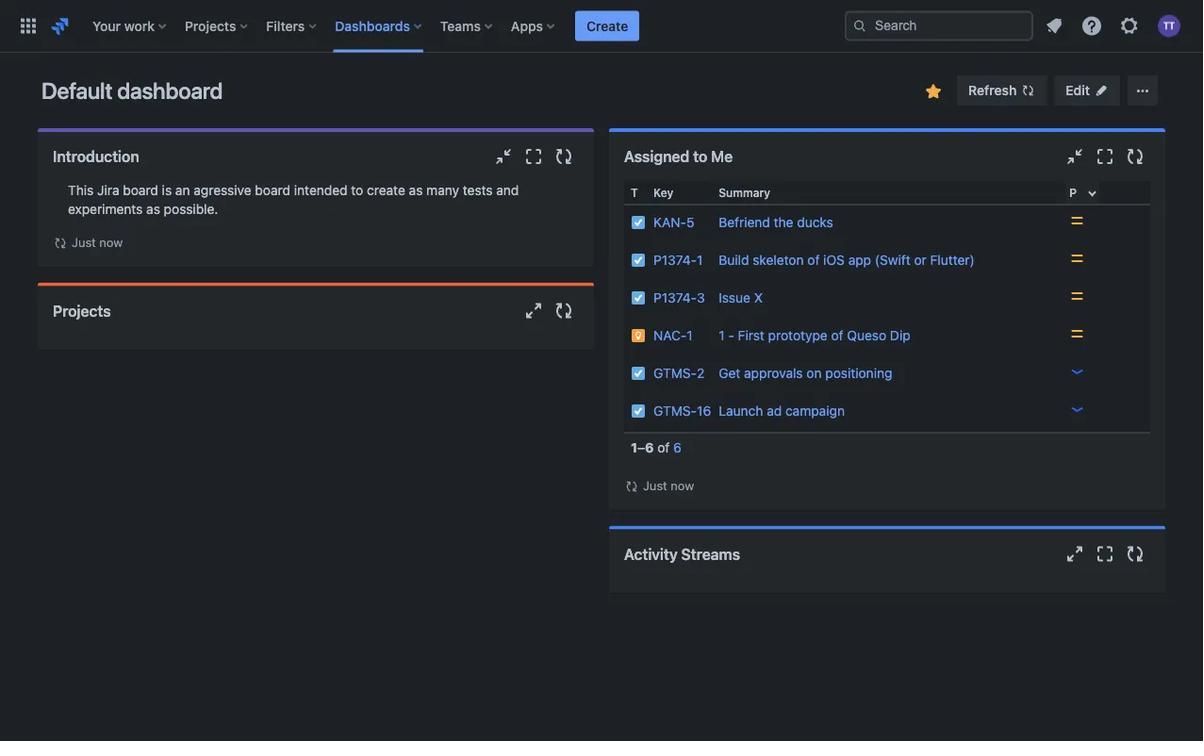 Task type: locate. For each thing, give the bounding box(es) containing it.
0 vertical spatial p1374-
[[653, 252, 697, 268]]

kan-5 link
[[653, 214, 694, 230]]

assigned to me region
[[624, 181, 1150, 496]]

default
[[41, 77, 112, 104]]

0 horizontal spatial of
[[657, 440, 670, 455]]

4 task image from the top
[[631, 404, 646, 419]]

p1374- down kan-5
[[653, 252, 697, 268]]

1 vertical spatial an arrow curved in a circular way on the button that refreshes the dashboard image
[[624, 479, 639, 494]]

of
[[807, 252, 820, 268], [831, 328, 843, 343], [657, 440, 670, 455]]

now down experiments
[[99, 235, 123, 249]]

0 horizontal spatial as
[[146, 201, 160, 217]]

0 vertical spatial an arrow curved in a circular way on the button that refreshes the dashboard image
[[53, 236, 68, 251]]

just now for activity streams
[[643, 478, 694, 493]]

default dashboard
[[41, 77, 223, 104]]

refresh introduction image
[[553, 145, 575, 168]]

medium image
[[1070, 251, 1085, 266], [1070, 289, 1085, 304]]

board
[[123, 182, 158, 198], [255, 182, 290, 198]]

get
[[719, 365, 740, 381]]

task image
[[631, 290, 646, 305]]

experiments
[[68, 201, 143, 217]]

low image
[[1070, 402, 1085, 417]]

now down 6 link
[[671, 478, 694, 493]]

2 p1374- from the top
[[653, 290, 697, 305]]

medium image down the p
[[1070, 251, 1085, 266]]

1 vertical spatial of
[[831, 328, 843, 343]]

2 medium image from the top
[[1070, 326, 1085, 341]]

and
[[496, 182, 519, 198]]

1 vertical spatial p1374-
[[653, 290, 697, 305]]

1 horizontal spatial now
[[671, 478, 694, 493]]

now inside assigned to me region
[[671, 478, 694, 493]]

of left queso
[[831, 328, 843, 343]]

an arrow curved in a circular way on the button that refreshes the dashboard image down –
[[624, 479, 639, 494]]

jira image
[[49, 15, 72, 37], [49, 15, 72, 37]]

create
[[587, 18, 628, 33]]

0 horizontal spatial projects
[[53, 302, 111, 320]]

an arrow curved in a circular way on the button that refreshes the dashboard image
[[53, 236, 68, 251], [624, 479, 639, 494]]

0 horizontal spatial an arrow curved in a circular way on the button that refreshes the dashboard image
[[53, 236, 68, 251]]

16
[[697, 403, 711, 419]]

gtms- for 16
[[653, 403, 697, 419]]

1 - first prototype of queso dip
[[719, 328, 910, 343]]

just now for projects
[[72, 235, 123, 249]]

work
[[124, 18, 155, 33]]

6 right –
[[673, 440, 682, 455]]

0 vertical spatial projects
[[185, 18, 236, 33]]

1 vertical spatial to
[[351, 182, 363, 198]]

1 horizontal spatial 6
[[673, 440, 682, 455]]

expand activity streams image
[[1064, 543, 1086, 565]]

3 task image from the top
[[631, 366, 646, 381]]

task image up task icon
[[631, 253, 646, 268]]

1 vertical spatial just now
[[643, 478, 694, 493]]

apps button
[[505, 11, 562, 41]]

assigned
[[624, 148, 689, 165]]

1 vertical spatial medium image
[[1070, 289, 1085, 304]]

0 horizontal spatial just now
[[72, 235, 123, 249]]

1 medium image from the top
[[1070, 213, 1085, 228]]

banner
[[0, 0, 1203, 53]]

just down experiments
[[72, 235, 96, 249]]

2 medium image from the top
[[1070, 289, 1085, 304]]

streams
[[681, 545, 740, 563]]

1 task image from the top
[[631, 215, 646, 230]]

2 6 from the left
[[673, 440, 682, 455]]

positioning
[[825, 365, 892, 381]]

1 medium image from the top
[[1070, 251, 1085, 266]]

just now
[[72, 235, 123, 249], [643, 478, 694, 493]]

just
[[72, 235, 96, 249], [643, 478, 667, 493]]

task image down the "idea" icon
[[631, 366, 646, 381]]

as left many in the left of the page
[[409, 182, 423, 198]]

1 board from the left
[[123, 182, 158, 198]]

medium image up low image
[[1070, 289, 1085, 304]]

1 horizontal spatial to
[[693, 148, 707, 165]]

many
[[426, 182, 459, 198]]

prototype
[[768, 328, 828, 343]]

1 vertical spatial just
[[643, 478, 667, 493]]

dashboards
[[335, 18, 410, 33]]

gtms-16 link
[[653, 403, 711, 419]]

0 vertical spatial now
[[99, 235, 123, 249]]

an arrow curved in a circular way on the button that refreshes the dashboard image for activity streams
[[624, 479, 639, 494]]

p1374-3
[[653, 290, 705, 305]]

0 horizontal spatial just
[[72, 235, 96, 249]]

1 left -
[[719, 328, 725, 343]]

0 vertical spatial as
[[409, 182, 423, 198]]

intended
[[294, 182, 348, 198]]

6
[[645, 440, 654, 455], [673, 440, 682, 455]]

1 vertical spatial medium image
[[1070, 326, 1085, 341]]

2 vertical spatial of
[[657, 440, 670, 455]]

0 horizontal spatial now
[[99, 235, 123, 249]]

medium image down the p
[[1070, 213, 1085, 228]]

ios
[[823, 252, 845, 268]]

now
[[99, 235, 123, 249], [671, 478, 694, 493]]

issue x
[[719, 290, 763, 305]]

maximize assigned to me image
[[1094, 145, 1116, 168]]

1 horizontal spatial just now
[[643, 478, 694, 493]]

medium image up low image
[[1070, 326, 1085, 341]]

as
[[409, 182, 423, 198], [146, 201, 160, 217]]

board left intended
[[255, 182, 290, 198]]

5
[[686, 214, 694, 230]]

now for projects
[[99, 235, 123, 249]]

1 vertical spatial gtms-
[[653, 403, 697, 419]]

to left create
[[351, 182, 363, 198]]

gtms-2
[[653, 365, 705, 381]]

0 horizontal spatial to
[[351, 182, 363, 198]]

introduction
[[53, 148, 139, 165]]

first
[[738, 328, 765, 343]]

just now down experiments
[[72, 235, 123, 249]]

create
[[367, 182, 405, 198]]

your profile and settings image
[[1158, 15, 1180, 37]]

your work
[[92, 18, 155, 33]]

1 horizontal spatial as
[[409, 182, 423, 198]]

medium image
[[1070, 213, 1085, 228], [1070, 326, 1085, 341]]

just now inside assigned to me region
[[643, 478, 694, 493]]

gtms- up 6 link
[[653, 403, 697, 419]]

to left me
[[693, 148, 707, 165]]

build
[[719, 252, 749, 268]]

expand projects image
[[522, 299, 545, 322]]

1 horizontal spatial board
[[255, 182, 290, 198]]

as left possible.
[[146, 201, 160, 217]]

task image
[[631, 215, 646, 230], [631, 253, 646, 268], [631, 366, 646, 381], [631, 404, 646, 419]]

p1374- right task icon
[[653, 290, 697, 305]]

gtms- down "nac-1" link
[[653, 365, 697, 381]]

6 left 6 link
[[645, 440, 654, 455]]

1 horizontal spatial an arrow curved in a circular way on the button that refreshes the dashboard image
[[624, 479, 639, 494]]

0 horizontal spatial board
[[123, 182, 158, 198]]

just inside introduction region
[[72, 235, 96, 249]]

an arrow curved in a circular way on the button that refreshes the dashboard image down experiments
[[53, 236, 68, 251]]

assigned to me
[[624, 148, 733, 165]]

medium image for befriend the ducks
[[1070, 213, 1085, 228]]

1 vertical spatial now
[[671, 478, 694, 493]]

of left 'ios'
[[807, 252, 820, 268]]

just down the 1 – 6 of 6
[[643, 478, 667, 493]]

just now down 6 link
[[643, 478, 694, 493]]

medium image for issue x
[[1070, 289, 1085, 304]]

1 horizontal spatial just
[[643, 478, 667, 493]]

2 horizontal spatial of
[[831, 328, 843, 343]]

an
[[175, 182, 190, 198]]

projects inside dropdown button
[[185, 18, 236, 33]]

to
[[693, 148, 707, 165], [351, 182, 363, 198]]

now for activity streams
[[671, 478, 694, 493]]

just inside assigned to me region
[[643, 478, 667, 493]]

0 vertical spatial medium image
[[1070, 213, 1085, 228]]

is
[[162, 182, 172, 198]]

dip
[[890, 328, 910, 343]]

task image for p1374-1
[[631, 253, 646, 268]]

0 vertical spatial just
[[72, 235, 96, 249]]

0 vertical spatial gtms-
[[653, 365, 697, 381]]

launch ad campaign link
[[719, 403, 845, 419]]

just now inside introduction region
[[72, 235, 123, 249]]

1 6 from the left
[[645, 440, 654, 455]]

1 vertical spatial projects
[[53, 302, 111, 320]]

maximize introduction image
[[522, 145, 545, 168]]

1 p1374- from the top
[[653, 252, 697, 268]]

0 vertical spatial medium image
[[1070, 251, 1085, 266]]

task image down t
[[631, 215, 646, 230]]

1 horizontal spatial projects
[[185, 18, 236, 33]]

an arrow curved in a circular way on the button that refreshes the dashboard image for projects
[[53, 236, 68, 251]]

an arrow curved in a circular way on the button that refreshes the dashboard image inside introduction region
[[53, 236, 68, 251]]

tests
[[463, 182, 493, 198]]

2 task image from the top
[[631, 253, 646, 268]]

kan-5
[[653, 214, 694, 230]]

board left is
[[123, 182, 158, 198]]

gtms-
[[653, 365, 697, 381], [653, 403, 697, 419]]

of left 6 link
[[657, 440, 670, 455]]

nac-1 link
[[653, 328, 693, 343]]

task image up –
[[631, 404, 646, 419]]

star default dashboard image
[[922, 80, 945, 103]]

key
[[653, 186, 673, 199]]

0 horizontal spatial 6
[[645, 440, 654, 455]]

0 vertical spatial just now
[[72, 235, 123, 249]]

1 - first prototype of queso dip link
[[719, 328, 910, 343]]

nac-1
[[653, 328, 693, 343]]

dashboards button
[[329, 11, 429, 41]]

launch
[[719, 403, 763, 419]]

gtms- for 2
[[653, 365, 697, 381]]

now inside introduction region
[[99, 235, 123, 249]]

ad
[[767, 403, 782, 419]]

2 gtms- from the top
[[653, 403, 697, 419]]

0 vertical spatial of
[[807, 252, 820, 268]]

1 gtms- from the top
[[653, 365, 697, 381]]

p1374-
[[653, 252, 697, 268], [653, 290, 697, 305]]



Task type: vqa. For each thing, say whether or not it's contained in the screenshot.
to.
no



Task type: describe. For each thing, give the bounding box(es) containing it.
this jira board is an agressive board intended to create as many tests and experiments as possible.
[[68, 182, 519, 217]]

1 vertical spatial as
[[146, 201, 160, 217]]

befriend the ducks link
[[719, 214, 833, 230]]

more dashboard actions image
[[1131, 79, 1154, 102]]

minimize introduction image
[[492, 145, 515, 168]]

(swift
[[875, 252, 910, 268]]

2 board from the left
[[255, 182, 290, 198]]

refresh activity streams image
[[1124, 543, 1146, 565]]

help image
[[1081, 15, 1103, 37]]

3
[[697, 290, 705, 305]]

kan-
[[653, 214, 686, 230]]

refresh image
[[1020, 83, 1036, 98]]

refresh button
[[957, 75, 1047, 106]]

summary
[[719, 186, 770, 199]]

app
[[848, 252, 871, 268]]

nac-
[[653, 328, 687, 343]]

apps
[[511, 18, 543, 33]]

edit link
[[1054, 75, 1120, 106]]

get approvals on positioning link
[[719, 365, 892, 381]]

get approvals on positioning
[[719, 365, 892, 381]]

6 link
[[673, 440, 682, 455]]

dashboard
[[117, 77, 223, 104]]

1 left 6 link
[[631, 440, 637, 455]]

0 vertical spatial to
[[693, 148, 707, 165]]

build skeleton of ios app (swift or flutter)
[[719, 252, 975, 268]]

1 left build
[[697, 252, 703, 268]]

edit icon image
[[1094, 83, 1109, 98]]

gtms-16 launch ad campaign
[[653, 403, 845, 419]]

introduction region
[[53, 181, 579, 252]]

task image for kan-5
[[631, 215, 646, 230]]

or
[[914, 252, 927, 268]]

gtms-2 link
[[653, 365, 705, 381]]

refresh projects image
[[553, 299, 575, 322]]

befriend
[[719, 214, 770, 230]]

p1374-1
[[653, 252, 703, 268]]

to inside this jira board is an agressive board intended to create as many tests and experiments as possible.
[[351, 182, 363, 198]]

just for activity streams
[[643, 478, 667, 493]]

issue x link
[[719, 290, 763, 305]]

teams button
[[435, 11, 500, 41]]

flutter)
[[930, 252, 975, 268]]

search image
[[852, 18, 867, 33]]

t
[[631, 186, 638, 199]]

medium image for 1 - first prototype of queso dip
[[1070, 326, 1085, 341]]

maximize activity streams image
[[1094, 543, 1116, 565]]

queso
[[847, 328, 886, 343]]

skeleton
[[753, 252, 804, 268]]

on
[[806, 365, 822, 381]]

jira
[[97, 182, 119, 198]]

befriend the ducks
[[719, 214, 833, 230]]

task image for gtms-2
[[631, 366, 646, 381]]

refresh assigned to me image
[[1124, 145, 1146, 168]]

x
[[754, 290, 763, 305]]

p
[[1070, 186, 1077, 199]]

filters button
[[261, 11, 324, 41]]

just for projects
[[72, 235, 96, 249]]

p1374- for 1
[[653, 252, 697, 268]]

notifications image
[[1043, 15, 1065, 37]]

agressive
[[194, 182, 251, 198]]

p1374- for 3
[[653, 290, 697, 305]]

medium image for build skeleton of ios app (swift or flutter)
[[1070, 251, 1085, 266]]

1 horizontal spatial of
[[807, 252, 820, 268]]

me
[[711, 148, 733, 165]]

primary element
[[11, 0, 845, 52]]

Search field
[[845, 11, 1033, 41]]

issue
[[719, 290, 750, 305]]

–
[[637, 440, 645, 455]]

build skeleton of ios app (swift or flutter) link
[[719, 252, 975, 268]]

create button
[[575, 11, 639, 41]]

2
[[697, 365, 705, 381]]

appswitcher icon image
[[17, 15, 40, 37]]

activity
[[624, 545, 678, 563]]

edit
[[1066, 82, 1090, 98]]

ducks
[[797, 214, 833, 230]]

possible.
[[164, 201, 218, 217]]

filters
[[266, 18, 305, 33]]

1 down p1374-3
[[687, 328, 693, 343]]

p1374-1 link
[[653, 252, 703, 268]]

approvals
[[744, 365, 803, 381]]

1 – 6 of 6
[[631, 440, 682, 455]]

the
[[774, 214, 793, 230]]

refresh
[[968, 82, 1017, 98]]

this
[[68, 182, 94, 198]]

your work button
[[87, 11, 173, 41]]

settings image
[[1118, 15, 1141, 37]]

banner containing your work
[[0, 0, 1203, 53]]

campaign
[[785, 403, 845, 419]]

-
[[728, 328, 734, 343]]

your
[[92, 18, 121, 33]]

teams
[[440, 18, 481, 33]]

idea image
[[631, 328, 646, 343]]

activity streams
[[624, 545, 740, 563]]

minimize assigned to me image
[[1064, 145, 1086, 168]]

low image
[[1070, 364, 1085, 379]]

projects button
[[179, 11, 255, 41]]



